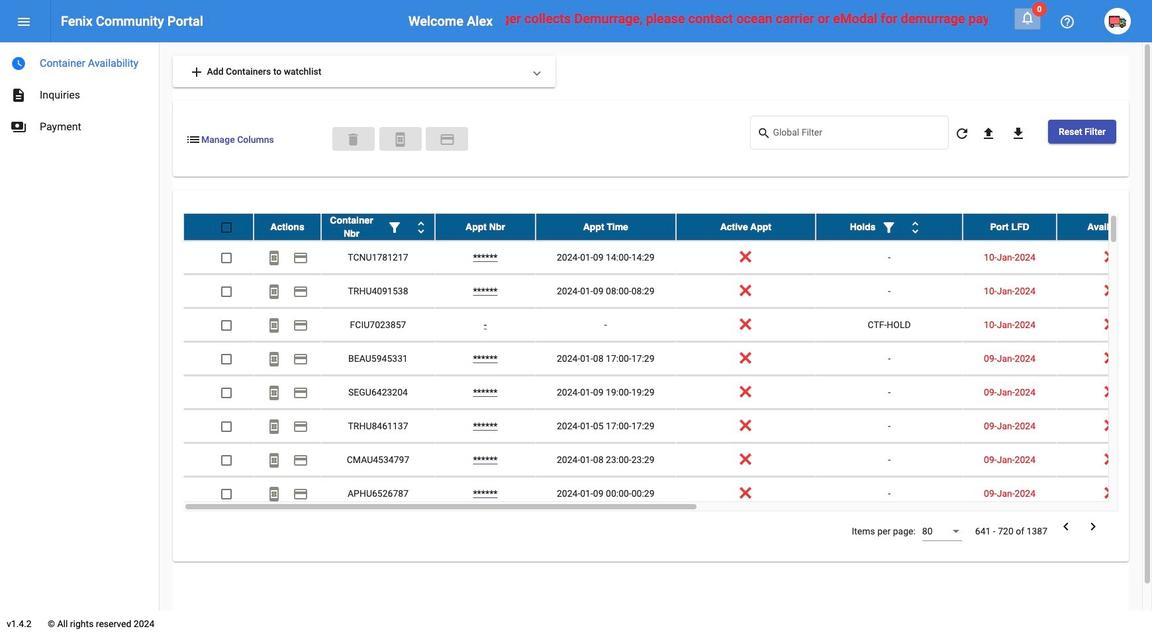Task type: vqa. For each thing, say whether or not it's contained in the screenshot.
no color icon
yes



Task type: describe. For each thing, give the bounding box(es) containing it.
5 row from the top
[[183, 343, 1153, 376]]

4 column header from the left
[[536, 214, 676, 240]]

8 column header from the left
[[1057, 214, 1153, 240]]

7 column header from the left
[[963, 214, 1057, 240]]

7 row from the top
[[183, 410, 1153, 444]]

2 row from the top
[[183, 241, 1153, 275]]

2 column header from the left
[[321, 214, 435, 240]]

5 column header from the left
[[676, 214, 816, 240]]

no color image inside column header
[[908, 220, 924, 236]]

6 column header from the left
[[816, 214, 963, 240]]



Task type: locate. For each thing, give the bounding box(es) containing it.
grid
[[183, 214, 1153, 512]]

row
[[183, 214, 1153, 241], [183, 241, 1153, 275], [183, 275, 1153, 309], [183, 309, 1153, 343], [183, 343, 1153, 376], [183, 376, 1153, 410], [183, 410, 1153, 444], [183, 444, 1153, 478], [183, 478, 1153, 511]]

no color image
[[16, 14, 32, 30], [11, 87, 26, 103], [757, 126, 773, 141], [954, 126, 970, 142], [981, 126, 997, 142], [1011, 126, 1027, 142], [185, 132, 201, 148], [393, 132, 408, 148], [908, 220, 924, 236], [266, 284, 282, 300], [293, 284, 309, 300], [266, 318, 282, 334], [293, 318, 309, 334], [266, 352, 282, 368], [266, 386, 282, 402], [293, 386, 309, 402], [266, 420, 282, 435], [293, 420, 309, 435], [266, 453, 282, 469], [293, 453, 309, 469], [293, 487, 309, 503], [1059, 519, 1074, 535], [1086, 519, 1102, 535]]

Global Watchlist Filter field
[[773, 130, 942, 140]]

1 row from the top
[[183, 214, 1153, 241]]

8 row from the top
[[183, 444, 1153, 478]]

column header
[[254, 214, 321, 240], [321, 214, 435, 240], [435, 214, 536, 240], [536, 214, 676, 240], [676, 214, 816, 240], [816, 214, 963, 240], [963, 214, 1057, 240], [1057, 214, 1153, 240]]

9 row from the top
[[183, 478, 1153, 511]]

1 column header from the left
[[254, 214, 321, 240]]

6 row from the top
[[183, 376, 1153, 410]]

no color image
[[1020, 10, 1036, 26], [1060, 14, 1076, 30], [11, 56, 26, 72], [189, 64, 205, 80], [11, 119, 26, 135], [439, 132, 455, 148], [387, 220, 403, 236], [413, 220, 429, 236], [881, 220, 897, 236], [266, 251, 282, 267], [293, 251, 309, 267], [293, 352, 309, 368], [266, 487, 282, 503]]

3 row from the top
[[183, 275, 1153, 309]]

3 column header from the left
[[435, 214, 536, 240]]

4 row from the top
[[183, 309, 1153, 343]]

delete image
[[346, 132, 361, 148]]

navigation
[[0, 42, 159, 143]]



